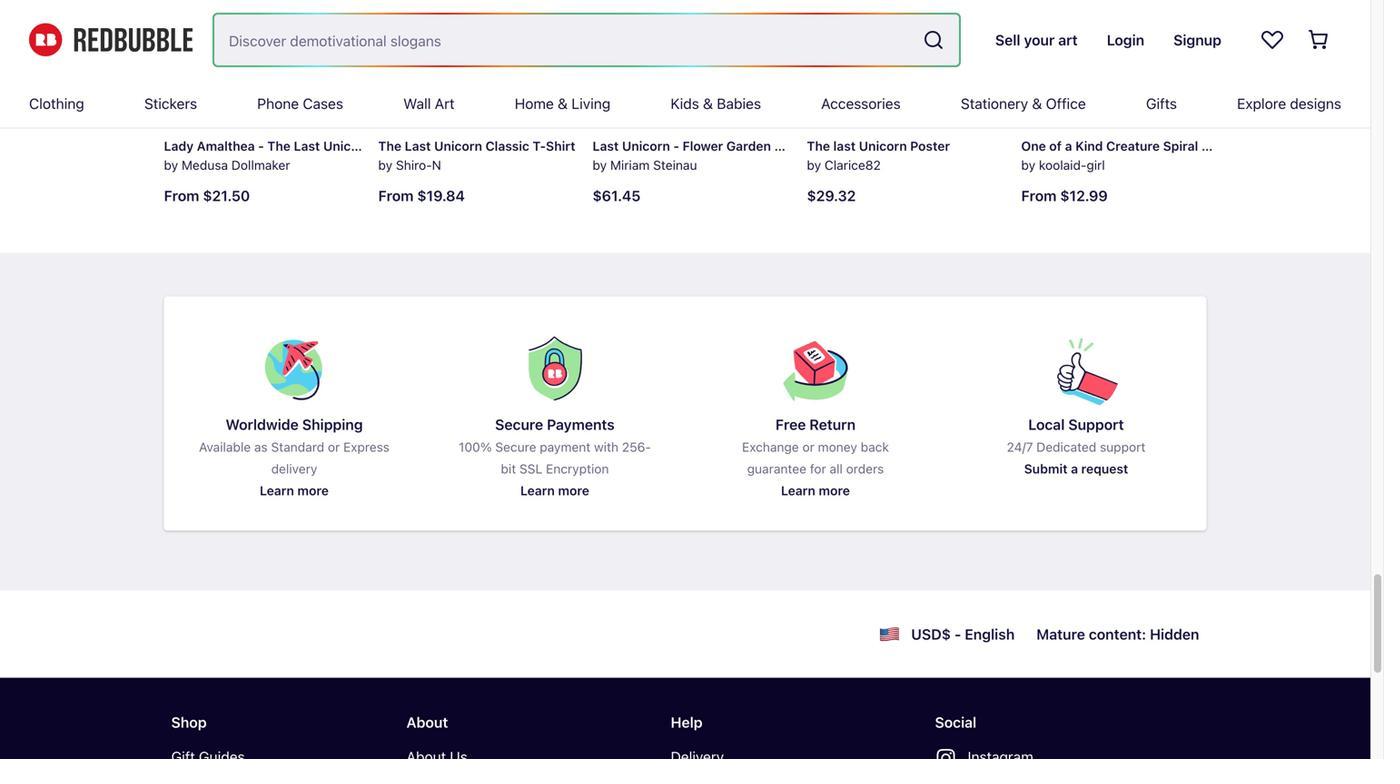 Task type: locate. For each thing, give the bounding box(es) containing it.
more down all
[[819, 483, 850, 498]]

money
[[818, 439, 858, 454]]

by inside the one of a kind creature spiral notebook by koolaid-girl
[[1022, 158, 1036, 173]]

3 from from the left
[[1022, 187, 1057, 204]]

learn down for
[[781, 483, 816, 498]]

by down throw
[[807, 158, 821, 173]]

menu bar containing clothing
[[29, 80, 1342, 127]]

more
[[297, 483, 329, 498], [558, 483, 590, 498], [819, 483, 850, 498]]

100%
[[459, 439, 492, 454]]

t- down home
[[533, 139, 546, 154]]

2 horizontal spatial learn more link
[[781, 480, 850, 502]]

1 classic from the left
[[375, 139, 419, 154]]

last down phone cases 'link'
[[294, 139, 320, 154]]

the inside "the last unicorn classic t-shirt by shiro-n"
[[378, 139, 402, 154]]

unicorn up clarice82
[[859, 139, 907, 154]]

redbubble logo image
[[29, 23, 193, 57]]

3 unicorn from the left
[[622, 139, 670, 154]]

notebook
[[1202, 139, 1262, 154]]

2 or from the left
[[803, 439, 815, 454]]

0 horizontal spatial classic
[[375, 139, 419, 154]]

the left last
[[807, 139, 830, 154]]

0 horizontal spatial learn
[[260, 483, 294, 498]]

2 horizontal spatial -
[[955, 626, 961, 643]]

shirt inside lady amalthea - the last unicorn classic t-shirt by medusa dollmaker
[[435, 139, 465, 154]]

exchange
[[742, 439, 799, 454]]

more inside free return exchange or money back guarantee for all orders learn more
[[819, 483, 850, 498]]

learn more link down delivery
[[260, 480, 329, 502]]

t-
[[422, 139, 435, 154], [533, 139, 546, 154]]

the last unicorn classic t-shirt by shiro-n
[[378, 139, 576, 173]]

1 horizontal spatial from
[[378, 187, 414, 204]]

gifts link
[[1146, 80, 1177, 127]]

the up shiro-
[[378, 139, 402, 154]]

3 more from the left
[[819, 483, 850, 498]]

or up for
[[803, 439, 815, 454]]

& right kids
[[703, 95, 713, 112]]

2 horizontal spatial last
[[593, 139, 619, 154]]

1 horizontal spatial classic
[[486, 139, 530, 154]]

home & living
[[515, 95, 611, 112]]

3 learn more link from the left
[[781, 480, 850, 502]]

by left shiro-
[[378, 158, 393, 173]]

& for kids
[[703, 95, 713, 112]]

- up dollmaker
[[258, 139, 264, 154]]

unicorn inside "the last unicorn classic t-shirt by shiro-n"
[[434, 139, 482, 154]]

1 horizontal spatial more
[[558, 483, 590, 498]]

by inside the last unicorn poster by clarice82
[[807, 158, 821, 173]]

0 horizontal spatial from
[[164, 187, 199, 204]]

0 horizontal spatial t-
[[422, 139, 435, 154]]

art
[[435, 95, 455, 112]]

2 classic from the left
[[486, 139, 530, 154]]

& inside stationery & office link
[[1032, 95, 1042, 112]]

0 vertical spatial secure
[[495, 416, 543, 433]]

learn inside secure payments 100% secure payment with 256- bit ssl encryption learn more
[[521, 483, 555, 498]]

shirt up n
[[435, 139, 465, 154]]

classic
[[375, 139, 419, 154], [486, 139, 530, 154]]

2 last from the left
[[405, 139, 431, 154]]

explore designs link
[[1237, 80, 1342, 127]]

0 vertical spatial a
[[1065, 139, 1072, 154]]

free return exchange or money back guarantee for all orders learn more
[[742, 416, 889, 498]]

1 horizontal spatial last
[[405, 139, 431, 154]]

steinau
[[653, 158, 697, 173]]

stickers
[[144, 95, 197, 112]]

1 horizontal spatial or
[[803, 439, 815, 454]]

2 shirt from the left
[[546, 139, 576, 154]]

2 the from the left
[[378, 139, 402, 154]]

1 t- from the left
[[422, 139, 435, 154]]

home
[[515, 95, 554, 112]]

1 horizontal spatial t-
[[533, 139, 546, 154]]

2 t- from the left
[[533, 139, 546, 154]]

0 horizontal spatial shirt
[[435, 139, 465, 154]]

& left office
[[1032, 95, 1042, 112]]

& inside kids & babies link
[[703, 95, 713, 112]]

shirt
[[435, 139, 465, 154], [546, 139, 576, 154]]

classic up shiro-
[[375, 139, 419, 154]]

2 horizontal spatial the
[[807, 139, 830, 154]]

accessories link
[[821, 80, 901, 127]]

learn more link
[[260, 480, 329, 502], [521, 480, 590, 502], [781, 480, 850, 502]]

&
[[558, 95, 568, 112], [703, 95, 713, 112], [1032, 95, 1042, 112]]

more down encryption
[[558, 483, 590, 498]]

unicorn up n
[[434, 139, 482, 154]]

by left "miriam"
[[593, 158, 607, 173]]

by down one
[[1022, 158, 1036, 173]]

living
[[572, 95, 611, 112]]

0 horizontal spatial &
[[558, 95, 568, 112]]

from $21.50
[[164, 187, 250, 204]]

- inside last unicorn - flower garden throw blanket by miriam steinau
[[674, 139, 679, 154]]

from down koolaid-
[[1022, 187, 1057, 204]]

1 horizontal spatial learn
[[521, 483, 555, 498]]

- inside lady amalthea - the last unicorn classic t-shirt by medusa dollmaker
[[258, 139, 264, 154]]

1 vertical spatial a
[[1071, 461, 1078, 476]]

from
[[164, 187, 199, 204], [378, 187, 414, 204], [1022, 187, 1057, 204]]

0 horizontal spatial the
[[267, 139, 291, 154]]

- right usd$ on the bottom
[[955, 626, 961, 643]]

unicorn inside lady amalthea - the last unicorn classic t-shirt by medusa dollmaker
[[323, 139, 371, 154]]

3 by from the left
[[593, 158, 607, 173]]

classic down home
[[486, 139, 530, 154]]

3 last from the left
[[593, 139, 619, 154]]

5 by from the left
[[1022, 158, 1036, 173]]

1 last from the left
[[294, 139, 320, 154]]

1 more from the left
[[297, 483, 329, 498]]

1 shirt from the left
[[435, 139, 465, 154]]

& left living
[[558, 95, 568, 112]]

t- up n
[[422, 139, 435, 154]]

unicorn down cases
[[323, 139, 371, 154]]

express
[[343, 439, 390, 454]]

3 learn from the left
[[781, 483, 816, 498]]

shirt down the home & living
[[546, 139, 576, 154]]

1 vertical spatial secure
[[495, 439, 536, 454]]

2 horizontal spatial more
[[819, 483, 850, 498]]

2 by from the left
[[378, 158, 393, 173]]

support
[[1069, 416, 1124, 433]]

last
[[834, 139, 856, 154]]

2 unicorn from the left
[[434, 139, 482, 154]]

learn down ssl
[[521, 483, 555, 498]]

learn more link for payments
[[521, 480, 590, 502]]

the
[[267, 139, 291, 154], [378, 139, 402, 154], [807, 139, 830, 154]]

24/7
[[1007, 439, 1033, 454]]

2 learn more link from the left
[[521, 480, 590, 502]]

classic inside lady amalthea - the last unicorn classic t-shirt by medusa dollmaker
[[375, 139, 419, 154]]

2 horizontal spatial learn
[[781, 483, 816, 498]]

1 the from the left
[[267, 139, 291, 154]]

2 from from the left
[[378, 187, 414, 204]]

from down shiro-
[[378, 187, 414, 204]]

4 by from the left
[[807, 158, 821, 173]]

free
[[776, 416, 806, 433]]

2 more from the left
[[558, 483, 590, 498]]

last up "miriam"
[[593, 139, 619, 154]]

from for from $21.50
[[164, 187, 199, 204]]

by inside last unicorn - flower garden throw blanket by miriam steinau
[[593, 158, 607, 173]]

4 unicorn from the left
[[859, 139, 907, 154]]

mature content: hidden
[[1037, 626, 1200, 643]]

by down lady
[[164, 158, 178, 173]]

last inside lady amalthea - the last unicorn classic t-shirt by medusa dollmaker
[[294, 139, 320, 154]]

& inside home & living link
[[558, 95, 568, 112]]

1 learn more link from the left
[[260, 480, 329, 502]]

None field
[[214, 15, 959, 65]]

more inside secure payments 100% secure payment with 256- bit ssl encryption learn more
[[558, 483, 590, 498]]

a inside local support 24/7 dedicated support submit a request
[[1071, 461, 1078, 476]]

2 learn from the left
[[521, 483, 555, 498]]

unicorn
[[323, 139, 371, 154], [434, 139, 482, 154], [622, 139, 670, 154], [859, 139, 907, 154]]

the for $29.32
[[807, 139, 830, 154]]

t- inside lady amalthea - the last unicorn classic t-shirt by medusa dollmaker
[[422, 139, 435, 154]]

with
[[594, 439, 619, 454]]

1 unicorn from the left
[[323, 139, 371, 154]]

learn more link down for
[[781, 480, 850, 502]]

0 horizontal spatial or
[[328, 439, 340, 454]]

dedicated
[[1037, 439, 1097, 454]]

bit
[[501, 461, 516, 476]]

from down medusa at the top left of the page
[[164, 187, 199, 204]]

stationery & office
[[961, 95, 1086, 112]]

learn more link down encryption
[[521, 480, 590, 502]]

-
[[258, 139, 264, 154], [674, 139, 679, 154], [955, 626, 961, 643]]

one
[[1022, 139, 1046, 154]]

a down dedicated
[[1071, 461, 1078, 476]]

menu bar
[[29, 80, 1342, 127]]

learn inside free return exchange or money back guarantee for all orders learn more
[[781, 483, 816, 498]]

1 horizontal spatial learn more link
[[521, 480, 590, 502]]

1 horizontal spatial shirt
[[546, 139, 576, 154]]

1 or from the left
[[328, 439, 340, 454]]

or down shipping
[[328, 439, 340, 454]]

3 the from the left
[[807, 139, 830, 154]]

2 horizontal spatial from
[[1022, 187, 1057, 204]]

free return image
[[772, 325, 859, 411]]

the inside the last unicorn poster by clarice82
[[807, 139, 830, 154]]

1 learn from the left
[[260, 483, 294, 498]]

creature
[[1107, 139, 1160, 154]]

- up steinau
[[674, 139, 679, 154]]

1 horizontal spatial &
[[703, 95, 713, 112]]

a right of
[[1065, 139, 1072, 154]]

designs
[[1290, 95, 1342, 112]]

1 by from the left
[[164, 158, 178, 173]]

unicorn up "miriam"
[[622, 139, 670, 154]]

standard
[[271, 439, 324, 454]]

shop
[[171, 714, 207, 731]]

guarantee
[[747, 461, 807, 476]]

wall art link
[[403, 80, 455, 127]]

Search term search field
[[214, 15, 916, 65]]

spiral
[[1163, 139, 1199, 154]]

2 horizontal spatial &
[[1032, 95, 1042, 112]]

from $12.99
[[1022, 187, 1108, 204]]

dollmaker
[[232, 158, 290, 173]]

request
[[1082, 461, 1129, 476]]

phone
[[257, 95, 299, 112]]

cases
[[303, 95, 343, 112]]

0 horizontal spatial more
[[297, 483, 329, 498]]

lady amalthea - the last unicorn classic t-shirt by medusa dollmaker
[[164, 139, 465, 173]]

1 & from the left
[[558, 95, 568, 112]]

more down delivery
[[297, 483, 329, 498]]

last inside last unicorn - flower garden throw blanket by miriam steinau
[[593, 139, 619, 154]]

learn more link for shipping
[[260, 480, 329, 502]]

last
[[294, 139, 320, 154], [405, 139, 431, 154], [593, 139, 619, 154]]

phone cases
[[257, 95, 343, 112]]

accessories
[[821, 95, 901, 112]]

last up shiro-
[[405, 139, 431, 154]]

3 & from the left
[[1032, 95, 1042, 112]]

secure
[[495, 416, 543, 433], [495, 439, 536, 454]]

0 horizontal spatial -
[[258, 139, 264, 154]]

learn down delivery
[[260, 483, 294, 498]]

usd$ - english
[[911, 626, 1015, 643]]

1 from from the left
[[164, 187, 199, 204]]

from $19.84
[[378, 187, 465, 204]]

0 horizontal spatial learn more link
[[260, 480, 329, 502]]

1 horizontal spatial the
[[378, 139, 402, 154]]

by
[[164, 158, 178, 173], [378, 158, 393, 173], [593, 158, 607, 173], [807, 158, 821, 173], [1022, 158, 1036, 173]]

2 & from the left
[[703, 95, 713, 112]]

more for secure payments
[[558, 483, 590, 498]]

the up dollmaker
[[267, 139, 291, 154]]

1 horizontal spatial -
[[674, 139, 679, 154]]

0 horizontal spatial last
[[294, 139, 320, 154]]

all
[[830, 461, 843, 476]]



Task type: vqa. For each thing, say whether or not it's contained in the screenshot.


Task type: describe. For each thing, give the bounding box(es) containing it.
1 secure from the top
[[495, 416, 543, 433]]

learn inside worldwide shipping available as standard or express delivery learn more
[[260, 483, 294, 498]]

gifts
[[1146, 95, 1177, 112]]

hidden
[[1150, 626, 1200, 643]]

for
[[810, 461, 826, 476]]

shiro-
[[396, 158, 432, 173]]

return
[[810, 416, 856, 433]]

social
[[935, 714, 977, 731]]

worldwide shipping image
[[251, 325, 338, 412]]

kids & babies link
[[671, 80, 761, 127]]

english
[[965, 626, 1015, 643]]

the last unicorn poster by clarice82
[[807, 139, 950, 173]]

lady
[[164, 139, 194, 154]]

t- inside "the last unicorn classic t-shirt by shiro-n"
[[533, 139, 546, 154]]

kids & babies
[[671, 95, 761, 112]]

stickers link
[[144, 80, 197, 127]]

encryption
[[546, 461, 609, 476]]

$29.32
[[807, 187, 856, 204]]

- inside 🇺🇸 footer
[[955, 626, 961, 643]]

home & living link
[[515, 80, 611, 127]]

available
[[199, 439, 251, 454]]

2 secure from the top
[[495, 439, 536, 454]]

from for from $12.99
[[1022, 187, 1057, 204]]

or inside free return exchange or money back guarantee for all orders learn more
[[803, 439, 815, 454]]

blanket
[[816, 139, 862, 154]]

of
[[1050, 139, 1062, 154]]

learn for secure
[[521, 483, 555, 498]]

wall
[[403, 95, 431, 112]]

a inside the one of a kind creature spiral notebook by koolaid-girl
[[1065, 139, 1072, 154]]

as
[[254, 439, 268, 454]]

explore
[[1237, 95, 1287, 112]]

flower
[[683, 139, 723, 154]]

🇺🇸 footer
[[0, 589, 1371, 759]]

office
[[1046, 95, 1086, 112]]

more inside worldwide shipping available as standard or express delivery learn more
[[297, 483, 329, 498]]

babies
[[717, 95, 761, 112]]

delivery
[[271, 461, 317, 476]]

support
[[1100, 439, 1146, 454]]

the inside lady amalthea - the last unicorn classic t-shirt by medusa dollmaker
[[267, 139, 291, 154]]

garden
[[727, 139, 771, 154]]

$21.50
[[203, 187, 250, 204]]

orders
[[846, 461, 884, 476]]

kids
[[671, 95, 699, 112]]

or inside worldwide shipping available as standard or express delivery learn more
[[328, 439, 340, 454]]

secure payments image
[[511, 325, 599, 412]]

usd$
[[911, 626, 951, 643]]

local support image
[[1033, 325, 1120, 412]]

last inside "the last unicorn classic t-shirt by shiro-n"
[[405, 139, 431, 154]]

the for from
[[378, 139, 402, 154]]

phone cases link
[[257, 80, 343, 127]]

explore designs
[[1237, 95, 1342, 112]]

local
[[1029, 416, 1065, 433]]

stationery & office link
[[961, 80, 1086, 127]]

koolaid-
[[1039, 158, 1087, 173]]

unicorn inside the last unicorn poster by clarice82
[[859, 139, 907, 154]]

worldwide
[[226, 416, 299, 433]]

$61.45
[[593, 187, 641, 204]]

$12.99
[[1060, 187, 1108, 204]]

🇺🇸
[[879, 622, 901, 647]]

girl
[[1087, 158, 1105, 173]]

mature
[[1037, 626, 1086, 643]]

ssl
[[520, 461, 543, 476]]

classic inside "the last unicorn classic t-shirt by shiro-n"
[[486, 139, 530, 154]]

payments
[[547, 416, 615, 433]]

shipping
[[302, 416, 363, 433]]

more for free return
[[819, 483, 850, 498]]

stationery
[[961, 95, 1029, 112]]

clothing link
[[29, 80, 84, 127]]

n
[[432, 158, 441, 173]]

learn for free
[[781, 483, 816, 498]]

& for stationery
[[1032, 95, 1042, 112]]

clarice82
[[825, 158, 881, 173]]

& for home
[[558, 95, 568, 112]]

$19.84
[[417, 187, 465, 204]]

wall art
[[403, 95, 455, 112]]

submit a request link
[[1024, 458, 1129, 480]]

secure payments 100% secure payment with 256- bit ssl encryption learn more
[[459, 416, 651, 498]]

- for $61.45
[[674, 139, 679, 154]]

from for from $19.84
[[378, 187, 414, 204]]

content:
[[1089, 626, 1147, 643]]

help
[[671, 714, 703, 731]]

poster
[[910, 139, 950, 154]]

unicorn inside last unicorn - flower garden throw blanket by miriam steinau
[[622, 139, 670, 154]]

worldwide shipping available as standard or express delivery learn more
[[199, 416, 390, 498]]

- for from
[[258, 139, 264, 154]]

by inside "the last unicorn classic t-shirt by shiro-n"
[[378, 158, 393, 173]]

about
[[407, 714, 448, 731]]

shirt inside "the last unicorn classic t-shirt by shiro-n"
[[546, 139, 576, 154]]

last unicorn - flower garden throw blanket by miriam steinau
[[593, 139, 862, 173]]

mature content: hidden link
[[1037, 620, 1200, 649]]

medusa
[[182, 158, 228, 173]]

kind
[[1076, 139, 1103, 154]]

throw
[[774, 139, 813, 154]]

miriam
[[610, 158, 650, 173]]

back
[[861, 439, 889, 454]]

learn more link for return
[[781, 480, 850, 502]]

by inside lady amalthea - the last unicorn classic t-shirt by medusa dollmaker
[[164, 158, 178, 173]]

clothing
[[29, 95, 84, 112]]

one of a kind creature spiral notebook by koolaid-girl
[[1022, 139, 1262, 173]]



